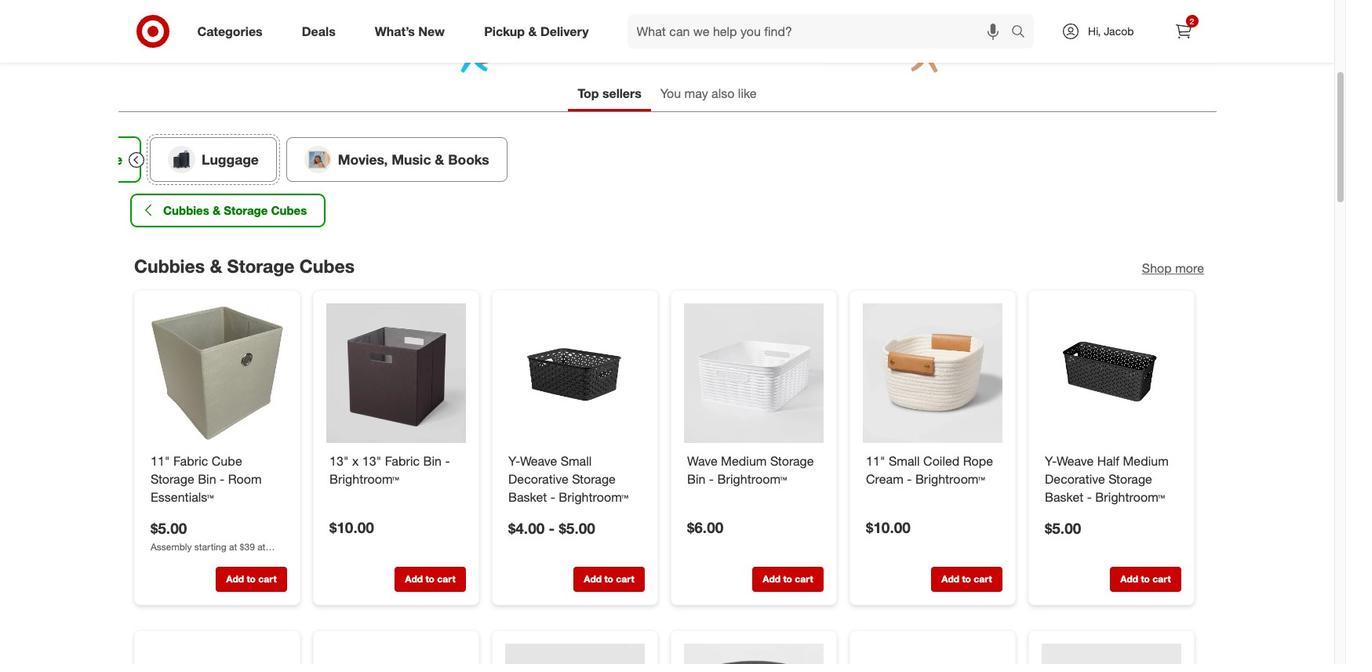 Task type: vqa. For each thing, say whether or not it's contained in the screenshot.
$4.00
yes



Task type: describe. For each thing, give the bounding box(es) containing it.
home button
[[32, 137, 140, 182]]

- inside y-weave small decorative storage basket - brightroom™
[[550, 489, 555, 505]]

& inside button
[[435, 151, 444, 168]]

hi, jacob
[[1088, 24, 1134, 38]]

2 13" from the left
[[362, 453, 381, 469]]

wave
[[687, 453, 717, 469]]

y-weave half medium decorative storage basket - brightroom™ link
[[1045, 452, 1178, 506]]

add to cart button for y-weave half medium decorative storage basket - brightroom™
[[1110, 567, 1181, 592]]

movies, music & books
[[338, 151, 489, 168]]

add to cart for 13" x 13" fabric bin - brightroom™
[[405, 574, 455, 585]]

$10.00 for 11" small coiled rope cream - brightroom™
[[866, 518, 910, 536]]

what's
[[375, 23, 415, 39]]

more
[[1175, 260, 1204, 276]]

to for wave medium storage bin - brightroom™
[[783, 574, 792, 585]]

bin for fabric
[[423, 453, 441, 469]]

luggage
[[201, 151, 258, 168]]

add to cart for wave medium storage bin - brightroom™
[[763, 574, 813, 585]]

11" small coiled rope cream - brightroom™
[[866, 453, 993, 487]]

decorative inside y-weave half medium decorative storage basket - brightroom™
[[1045, 471, 1105, 487]]

cream
[[866, 471, 903, 487]]

half
[[1097, 453, 1119, 469]]

add to cart for 11" small coiled rope cream - brightroom™
[[941, 574, 992, 585]]

to for y-weave small decorative storage basket - brightroom™
[[604, 574, 613, 585]]

search button
[[1004, 14, 1042, 52]]

sellers
[[603, 86, 642, 101]]

add for y-weave small decorative storage basket - brightroom™
[[584, 574, 601, 585]]

1 vertical spatial cubbies & storage cubes
[[134, 255, 354, 277]]

& down cubbies & storage cubes "button" on the top left of the page
[[209, 255, 222, 277]]

storage inside "button"
[[223, 203, 267, 218]]

$4.00
[[508, 519, 544, 537]]

may
[[685, 86, 708, 101]]

What can we help you find? suggestions appear below search field
[[627, 14, 1015, 49]]

y-weave half medium decorative storage basket - brightroom™
[[1045, 453, 1169, 505]]

categories link
[[184, 14, 282, 49]]

2 $5.00 from the left
[[559, 519, 595, 537]]

$10.00 for 13" x 13" fabric bin - brightroom™
[[329, 518, 374, 536]]

11" for 11" fabric cube storage bin - room essentials™
[[150, 453, 170, 469]]

add to cart button for 11" small coiled rope cream - brightroom™
[[931, 567, 1002, 592]]

add for 11" fabric cube storage bin - room essentials™
[[226, 574, 244, 585]]

to for 13" x 13" fabric bin - brightroom™
[[425, 574, 434, 585]]

y-weave small decorative storage basket - brightroom™
[[508, 453, 628, 505]]

add for wave medium storage bin - brightroom™
[[763, 574, 780, 585]]

x
[[352, 453, 358, 469]]

cubbies & storage cubes inside "button"
[[163, 203, 307, 218]]

brightroom™ inside y-weave small decorative storage basket - brightroom™
[[559, 489, 628, 505]]

movies, music & books button
[[286, 137, 507, 182]]

you may also like
[[661, 86, 757, 101]]

& inside "button"
[[212, 203, 220, 218]]

wave medium storage bin - brightroom™
[[687, 453, 814, 487]]

3 $5.00 from the left
[[1045, 519, 1081, 537]]

also
[[712, 86, 735, 101]]

13" x 13" fabric bin - brightroom™ link
[[329, 452, 463, 488]]

to for 11" fabric cube storage bin - room essentials™
[[246, 574, 255, 585]]

top sellers
[[578, 86, 642, 101]]

like
[[738, 86, 757, 101]]

basket inside y-weave half medium decorative storage basket - brightroom™
[[1045, 489, 1083, 505]]

cart for 13" x 13" fabric bin - brightroom™
[[437, 574, 455, 585]]

storage inside y-weave half medium decorative storage basket - brightroom™
[[1108, 471, 1152, 487]]

$4.00 - $5.00
[[508, 519, 595, 537]]

2
[[1190, 16, 1194, 26]]

storage inside wave medium storage bin - brightroom™
[[770, 453, 814, 469]]

medium inside y-weave half medium decorative storage basket - brightroom™
[[1123, 453, 1169, 469]]

bin inside wave medium storage bin - brightroom™
[[687, 471, 705, 487]]

y- for $5.00
[[1045, 453, 1056, 469]]

medium inside wave medium storage bin - brightroom™
[[721, 453, 767, 469]]

cart for y-weave small decorative storage basket - brightroom™
[[616, 574, 634, 585]]

top
[[578, 86, 599, 101]]

y- for $4.00 - $5.00
[[508, 453, 520, 469]]

wave medium storage bin - brightroom™ link
[[687, 452, 820, 488]]

you
[[661, 86, 681, 101]]

decorative inside y-weave small decorative storage basket - brightroom™
[[508, 471, 568, 487]]

music
[[391, 151, 431, 168]]

room
[[228, 471, 261, 487]]

- inside 13" x 13" fabric bin - brightroom™
[[445, 453, 450, 469]]



Task type: locate. For each thing, give the bounding box(es) containing it.
add to cart button
[[215, 567, 287, 592], [394, 567, 466, 592], [573, 567, 645, 592], [752, 567, 823, 592], [931, 567, 1002, 592], [1110, 567, 1181, 592]]

cubbies & storage cubes down cubbies & storage cubes "button" on the top left of the page
[[134, 255, 354, 277]]

small inside y-weave small decorative storage basket - brightroom™
[[560, 453, 591, 469]]

$5.00
[[150, 519, 187, 537], [559, 519, 595, 537], [1045, 519, 1081, 537]]

weave up $4.00
[[520, 453, 557, 469]]

y-weave small decorative storage basket - brightroom™ link
[[508, 452, 641, 506]]

1 $10.00 from the left
[[329, 518, 374, 536]]

0 horizontal spatial decorative
[[508, 471, 568, 487]]

5 add from the left
[[941, 574, 959, 585]]

add for 13" x 13" fabric bin - brightroom™
[[405, 574, 423, 585]]

2 $10.00 from the left
[[866, 518, 910, 536]]

0 horizontal spatial small
[[560, 453, 591, 469]]

shop
[[1142, 260, 1172, 276]]

basket inside y-weave small decorative storage basket - brightroom™
[[508, 489, 547, 505]]

0 vertical spatial cubbies & storage cubes
[[163, 203, 307, 218]]

& right pickup
[[528, 23, 537, 39]]

1 add to cart button from the left
[[215, 567, 287, 592]]

coiled
[[923, 453, 960, 469]]

1 horizontal spatial fabric
[[385, 453, 420, 469]]

1 horizontal spatial y-
[[1045, 453, 1056, 469]]

2 horizontal spatial bin
[[687, 471, 705, 487]]

11" fabric cube storage bin - room essentials™ link
[[150, 452, 284, 506]]

categories
[[197, 23, 263, 39]]

storage inside 11" fabric cube storage bin - room essentials™
[[150, 471, 194, 487]]

cubes inside cubbies & storage cubes "button"
[[271, 203, 307, 218]]

&
[[528, 23, 537, 39], [435, 151, 444, 168], [212, 203, 220, 218], [209, 255, 222, 277]]

cubbies & storage cubes
[[163, 203, 307, 218], [134, 255, 354, 277]]

weave
[[520, 453, 557, 469], [1056, 453, 1094, 469]]

$10.00 down cream
[[866, 518, 910, 536]]

medium right wave at the bottom
[[721, 453, 767, 469]]

add to cart for 11" fabric cube storage bin - room essentials™
[[226, 574, 276, 585]]

1 11" from the left
[[150, 453, 170, 469]]

deals
[[302, 23, 336, 39]]

storage
[[223, 203, 267, 218], [227, 255, 294, 277], [770, 453, 814, 469], [150, 471, 194, 487], [572, 471, 615, 487], [1108, 471, 1152, 487]]

- inside wave medium storage bin - brightroom™
[[709, 471, 714, 487]]

y-weave half medium decorative storage basket - brightroom™ image
[[1042, 303, 1181, 443], [1042, 303, 1181, 443]]

3 add from the left
[[584, 574, 601, 585]]

bin
[[423, 453, 441, 469], [197, 471, 216, 487], [687, 471, 705, 487]]

bin right 'x'
[[423, 453, 441, 469]]

1 vertical spatial cubbies
[[134, 255, 204, 277]]

1 horizontal spatial medium
[[1123, 453, 1169, 469]]

small
[[560, 453, 591, 469], [889, 453, 920, 469]]

0 horizontal spatial $5.00
[[150, 519, 187, 537]]

1 fabric from the left
[[173, 453, 208, 469]]

1 add from the left
[[226, 574, 244, 585]]

bin down cube
[[197, 471, 216, 487]]

1 horizontal spatial small
[[889, 453, 920, 469]]

fabric right 'x'
[[385, 453, 420, 469]]

cubbies & storage cubes down luggage
[[163, 203, 307, 218]]

2 link
[[1166, 14, 1201, 49]]

what's new link
[[362, 14, 465, 49]]

decorative down half
[[1045, 471, 1105, 487]]

5 to from the left
[[962, 574, 971, 585]]

2 decorative from the left
[[1045, 471, 1105, 487]]

weave for $5.00
[[1056, 453, 1094, 469]]

2 to from the left
[[425, 574, 434, 585]]

add to cart button for wave medium storage bin - brightroom™
[[752, 567, 823, 592]]

2 basket from the left
[[1045, 489, 1083, 505]]

cube
[[211, 453, 242, 469]]

0 horizontal spatial basket
[[508, 489, 547, 505]]

top sellers link
[[568, 78, 651, 111]]

hi,
[[1088, 24, 1101, 38]]

search
[[1004, 25, 1042, 40]]

y-
[[508, 453, 520, 469], [1045, 453, 1056, 469]]

shop more
[[1142, 260, 1204, 276]]

1 horizontal spatial 13"
[[362, 453, 381, 469]]

bin down wave at the bottom
[[687, 471, 705, 487]]

0 horizontal spatial fabric
[[173, 453, 208, 469]]

13" right 'x'
[[362, 453, 381, 469]]

$10.00 down 'x'
[[329, 518, 374, 536]]

6 add to cart button from the left
[[1110, 567, 1181, 592]]

0 horizontal spatial 13"
[[329, 453, 348, 469]]

cubbies & storage cubes button
[[131, 194, 325, 227]]

0 horizontal spatial weave
[[520, 453, 557, 469]]

2 horizontal spatial $5.00
[[1045, 519, 1081, 537]]

to for 11" small coiled rope cream - brightroom™
[[962, 574, 971, 585]]

11" small coiled rope cream - brightroom™ image
[[863, 303, 1002, 443], [863, 303, 1002, 443]]

3 cart from the left
[[616, 574, 634, 585]]

1 small from the left
[[560, 453, 591, 469]]

11" fabric cube storage bin - room essentials™
[[150, 453, 261, 505]]

13" left 'x'
[[329, 453, 348, 469]]

medium
[[721, 453, 767, 469], [1123, 453, 1169, 469]]

$6.00
[[687, 518, 723, 536]]

add
[[226, 574, 244, 585], [405, 574, 423, 585], [584, 574, 601, 585], [763, 574, 780, 585], [941, 574, 959, 585], [1120, 574, 1138, 585]]

fabric inside 11" fabric cube storage bin - room essentials™
[[173, 453, 208, 469]]

- inside 11" small coiled rope cream - brightroom™
[[907, 471, 912, 487]]

add to cart for y-weave half medium decorative storage basket - brightroom™
[[1120, 574, 1171, 585]]

wave medium storage bin - brightroom™ image
[[684, 303, 823, 443], [684, 303, 823, 443]]

6 add from the left
[[1120, 574, 1138, 585]]

add for y-weave half medium decorative storage basket - brightroom™
[[1120, 574, 1138, 585]]

wave xl curved storage bin - brightroom™ image
[[684, 644, 823, 665], [684, 644, 823, 665]]

storage inside y-weave small decorative storage basket - brightroom™
[[572, 471, 615, 487]]

3 to from the left
[[604, 574, 613, 585]]

13" x 13" fabric bin - brightroom™
[[329, 453, 450, 487]]

brightroom™ down 'x'
[[329, 471, 399, 487]]

brightroom™ down wave at the bottom
[[717, 471, 787, 487]]

rope
[[963, 453, 993, 469]]

-
[[445, 453, 450, 469], [219, 471, 224, 487], [709, 471, 714, 487], [907, 471, 912, 487], [550, 489, 555, 505], [1087, 489, 1092, 505], [548, 519, 555, 537]]

to
[[246, 574, 255, 585], [425, 574, 434, 585], [604, 574, 613, 585], [783, 574, 792, 585], [962, 574, 971, 585], [1141, 574, 1150, 585]]

5 cart from the left
[[974, 574, 992, 585]]

1 add to cart from the left
[[226, 574, 276, 585]]

pickup & delivery
[[484, 23, 589, 39]]

4 add to cart button from the left
[[752, 567, 823, 592]]

2 11" from the left
[[866, 453, 885, 469]]

cart
[[258, 574, 276, 585], [437, 574, 455, 585], [616, 574, 634, 585], [795, 574, 813, 585], [974, 574, 992, 585], [1152, 574, 1171, 585]]

2 fabric from the left
[[385, 453, 420, 469]]

bin for storage
[[197, 471, 216, 487]]

y- inside y-weave half medium decorative storage basket - brightroom™
[[1045, 453, 1056, 469]]

add for 11" small coiled rope cream - brightroom™
[[941, 574, 959, 585]]

books
[[448, 151, 489, 168]]

11" inside 11" small coiled rope cream - brightroom™
[[866, 453, 885, 469]]

medium right half
[[1123, 453, 1169, 469]]

$10.00
[[329, 518, 374, 536], [866, 518, 910, 536]]

small up $4.00 - $5.00
[[560, 453, 591, 469]]

add to cart for y-weave small decorative storage basket - brightroom™
[[584, 574, 634, 585]]

0 horizontal spatial $10.00
[[329, 518, 374, 536]]

shop more button
[[1142, 260, 1204, 277]]

1 y- from the left
[[508, 453, 520, 469]]

brightroom™ inside wave medium storage bin - brightroom™
[[717, 471, 787, 487]]

5 add to cart button from the left
[[931, 567, 1002, 592]]

11" small coiled rope cream - brightroom™ link
[[866, 452, 999, 488]]

0 horizontal spatial 11"
[[150, 453, 170, 469]]

decorative up $4.00
[[508, 471, 568, 487]]

cubbies
[[163, 203, 209, 218], [134, 255, 204, 277]]

bin inside 11" fabric cube storage bin - room essentials™
[[197, 471, 216, 487]]

brightroom™ down half
[[1095, 489, 1165, 505]]

1 weave from the left
[[520, 453, 557, 469]]

13"
[[329, 453, 348, 469], [362, 453, 381, 469]]

cubes
[[271, 203, 307, 218], [299, 255, 354, 277]]

decorative
[[508, 471, 568, 487], [1045, 471, 1105, 487]]

1 horizontal spatial weave
[[1056, 453, 1094, 469]]

add to cart
[[226, 574, 276, 585], [405, 574, 455, 585], [584, 574, 634, 585], [763, 574, 813, 585], [941, 574, 992, 585], [1120, 574, 1171, 585]]

1 medium from the left
[[721, 453, 767, 469]]

add to cart button for y-weave small decorative storage basket - brightroom™
[[573, 567, 645, 592]]

home
[[84, 151, 122, 168]]

woven water hyacinth milk crate - brightroom™ image
[[1042, 644, 1181, 665], [1042, 644, 1181, 665]]

2 add from the left
[[405, 574, 423, 585]]

brightroom™ inside y-weave half medium decorative storage basket - brightroom™
[[1095, 489, 1165, 505]]

2 add to cart button from the left
[[394, 567, 466, 592]]

1 horizontal spatial 11"
[[866, 453, 885, 469]]

brightroom™ inside 13" x 13" fabric bin - brightroom™
[[329, 471, 399, 487]]

3 add to cart from the left
[[584, 574, 634, 585]]

1 horizontal spatial bin
[[423, 453, 441, 469]]

1 horizontal spatial $5.00
[[559, 519, 595, 537]]

y- up $4.00
[[508, 453, 520, 469]]

2 small from the left
[[889, 453, 920, 469]]

weave left half
[[1056, 453, 1094, 469]]

brightroom™
[[329, 471, 399, 487], [717, 471, 787, 487], [915, 471, 985, 487], [559, 489, 628, 505], [1095, 489, 1165, 505]]

$5.00 down the y-weave small decorative storage basket - brightroom™ "link"
[[559, 519, 595, 537]]

jacob
[[1104, 24, 1134, 38]]

3 add to cart button from the left
[[573, 567, 645, 592]]

0 vertical spatial cubes
[[271, 203, 307, 218]]

1 decorative from the left
[[508, 471, 568, 487]]

2 add to cart from the left
[[405, 574, 455, 585]]

brightroom™ down coiled
[[915, 471, 985, 487]]

fabric inside 13" x 13" fabric bin - brightroom™
[[385, 453, 420, 469]]

wave narrow medium storage bin - brightroom™ image
[[505, 644, 645, 665], [505, 644, 645, 665]]

fabric
[[173, 453, 208, 469], [385, 453, 420, 469]]

bin inside 13" x 13" fabric bin - brightroom™
[[423, 453, 441, 469]]

add to cart button for 13" x 13" fabric bin - brightroom™
[[394, 567, 466, 592]]

4 add to cart from the left
[[763, 574, 813, 585]]

$5.00 down essentials™
[[150, 519, 187, 537]]

small up cream
[[889, 453, 920, 469]]

11"
[[150, 453, 170, 469], [866, 453, 885, 469]]

cubbies inside cubbies & storage cubes "button"
[[163, 203, 209, 218]]

1 vertical spatial cubes
[[299, 255, 354, 277]]

4 add from the left
[[763, 574, 780, 585]]

brightroom™ up $4.00 - $5.00
[[559, 489, 628, 505]]

1 horizontal spatial basket
[[1045, 489, 1083, 505]]

6 cart from the left
[[1152, 574, 1171, 585]]

essentials™
[[150, 489, 214, 505]]

2 cart from the left
[[437, 574, 455, 585]]

cart for y-weave half medium decorative storage basket - brightroom™
[[1152, 574, 1171, 585]]

& right music
[[435, 151, 444, 168]]

5 add to cart from the left
[[941, 574, 992, 585]]

1 to from the left
[[246, 574, 255, 585]]

11" for 11" small coiled rope cream - brightroom™
[[866, 453, 885, 469]]

new
[[418, 23, 445, 39]]

- inside y-weave half medium decorative storage basket - brightroom™
[[1087, 489, 1092, 505]]

1 basket from the left
[[508, 489, 547, 505]]

$5.00 down y-weave half medium decorative storage basket - brightroom™
[[1045, 519, 1081, 537]]

you may also like link
[[651, 78, 766, 111]]

6 to from the left
[[1141, 574, 1150, 585]]

11" fabric cube storage bin - room essentials™ image
[[147, 303, 287, 443], [147, 303, 287, 443]]

1 horizontal spatial decorative
[[1045, 471, 1105, 487]]

add to cart button for 11" fabric cube storage bin - room essentials™
[[215, 567, 287, 592]]

deals link
[[289, 14, 355, 49]]

pickup
[[484, 23, 525, 39]]

to for y-weave half medium decorative storage basket - brightroom™
[[1141, 574, 1150, 585]]

what's new
[[375, 23, 445, 39]]

0 horizontal spatial y-
[[508, 453, 520, 469]]

0 vertical spatial cubbies
[[163, 203, 209, 218]]

pickup & delivery link
[[471, 14, 609, 49]]

2 y- from the left
[[1045, 453, 1056, 469]]

1 13" from the left
[[329, 453, 348, 469]]

fabric left cube
[[173, 453, 208, 469]]

2 weave from the left
[[1056, 453, 1094, 469]]

& down the luggage button
[[212, 203, 220, 218]]

movies,
[[338, 151, 388, 168]]

cart for 11" fabric cube storage bin - room essentials™
[[258, 574, 276, 585]]

cart for wave medium storage bin - brightroom™
[[795, 574, 813, 585]]

11" up cream
[[866, 453, 885, 469]]

2 medium from the left
[[1123, 453, 1169, 469]]

weave inside y-weave small decorative storage basket - brightroom™
[[520, 453, 557, 469]]

4 cart from the left
[[795, 574, 813, 585]]

0 horizontal spatial medium
[[721, 453, 767, 469]]

11" inside 11" fabric cube storage bin - room essentials™
[[150, 453, 170, 469]]

4 to from the left
[[783, 574, 792, 585]]

delivery
[[541, 23, 589, 39]]

11" up essentials™
[[150, 453, 170, 469]]

y- inside y-weave small decorative storage basket - brightroom™
[[508, 453, 520, 469]]

weave inside y-weave half medium decorative storage basket - brightroom™
[[1056, 453, 1094, 469]]

y- left half
[[1045, 453, 1056, 469]]

1 cart from the left
[[258, 574, 276, 585]]

basket
[[508, 489, 547, 505], [1045, 489, 1083, 505]]

1 horizontal spatial $10.00
[[866, 518, 910, 536]]

0 horizontal spatial bin
[[197, 471, 216, 487]]

1 $5.00 from the left
[[150, 519, 187, 537]]

13" x 13" fabric bin - brightroom™ image
[[326, 303, 466, 443], [326, 303, 466, 443]]

cart for 11" small coiled rope cream - brightroom™
[[974, 574, 992, 585]]

brightroom™ inside 11" small coiled rope cream - brightroom™
[[915, 471, 985, 487]]

luggage button
[[149, 137, 276, 182]]

weave for $4.00 - $5.00
[[520, 453, 557, 469]]

y-weave small decorative storage basket - brightroom™ image
[[505, 303, 645, 443], [505, 303, 645, 443]]

small inside 11" small coiled rope cream - brightroom™
[[889, 453, 920, 469]]

- inside 11" fabric cube storage bin - room essentials™
[[219, 471, 224, 487]]

6 add to cart from the left
[[1120, 574, 1171, 585]]



